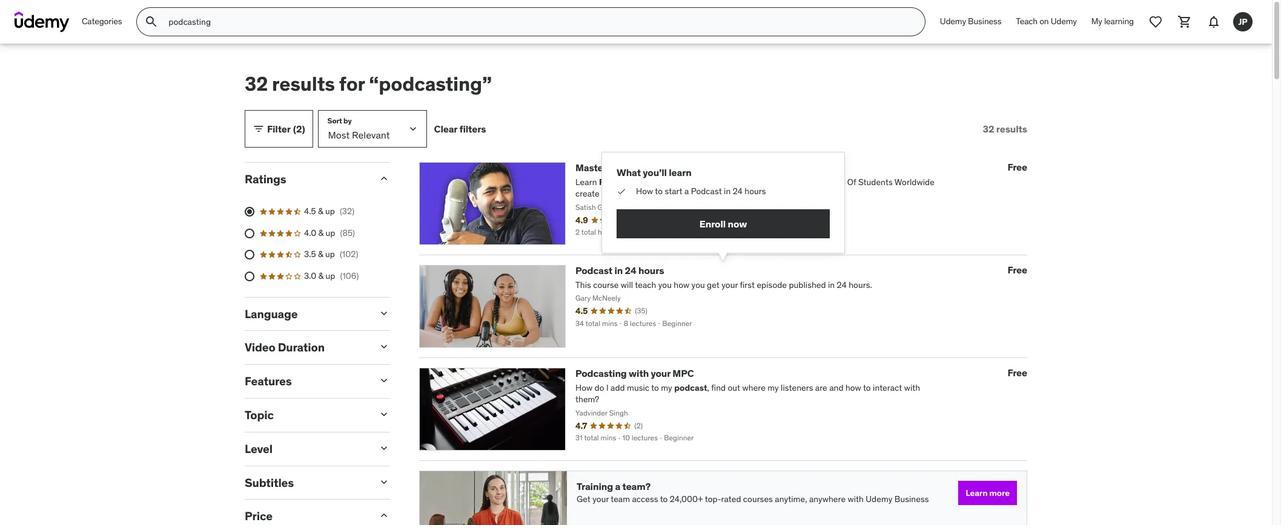 Task type: describe. For each thing, give the bounding box(es) containing it.
teach
[[1016, 16, 1038, 27]]

2 horizontal spatial udemy
[[1051, 16, 1077, 27]]

podcasting with your mpc link
[[575, 368, 694, 380]]

enroll now
[[700, 218, 747, 230]]

udemy inside training a team? get your team access to 24,000+ top-rated courses anytime, anywhere with udemy business
[[866, 494, 893, 505]]

first
[[740, 280, 755, 291]]

32 results for "podcasting"
[[245, 71, 492, 96]]

32 results
[[983, 123, 1027, 135]]

categories button
[[75, 7, 129, 36]]

features button
[[245, 374, 368, 389]]

training
[[577, 481, 613, 493]]

more
[[989, 488, 1010, 499]]

35 reviews element
[[635, 306, 648, 317]]

level
[[245, 442, 273, 457]]

filters
[[459, 123, 486, 135]]

clear filters
[[434, 123, 486, 135]]

mastering podcast -  easy guide to starting your podcast link
[[575, 162, 830, 174]]

lectures
[[630, 319, 656, 328]]

podcast in 24 hours link
[[575, 265, 664, 277]]

3.0
[[304, 271, 316, 282]]

34
[[575, 319, 584, 328]]

notifications image
[[1207, 15, 1221, 29]]

episode
[[757, 280, 787, 291]]

my learning
[[1091, 16, 1134, 27]]

(2)
[[293, 123, 305, 135]]

will
[[621, 280, 633, 291]]

filter (2)
[[267, 123, 305, 135]]

small image for level
[[378, 443, 390, 455]]

enroll now link
[[617, 210, 830, 239]]

your inside podcast in 24 hours this course will teach you how you get your first episode published in 24 hours. gary mcneely
[[722, 280, 738, 291]]

guide
[[691, 162, 718, 174]]

1 you from the left
[[658, 280, 672, 291]]

4.5 for 4.5 & up (32)
[[304, 206, 316, 217]]

subtitles
[[245, 476, 294, 490]]

34 total mins
[[575, 319, 618, 328]]

8
[[624, 319, 628, 328]]

gary
[[575, 294, 591, 303]]

a inside training a team? get your team access to 24,000+ top-rated courses anytime, anywhere with udemy business
[[615, 481, 620, 493]]

up for 4.5 & up
[[325, 206, 335, 217]]

anytime,
[[775, 494, 807, 505]]

shopping cart with 0 items image
[[1178, 15, 1192, 29]]

language button
[[245, 307, 368, 321]]

udemy image
[[15, 12, 70, 32]]

topic button
[[245, 408, 368, 423]]

(106)
[[340, 271, 359, 282]]

subtitles button
[[245, 476, 368, 490]]

submit search image
[[144, 15, 159, 29]]

learn
[[966, 488, 988, 499]]

video duration button
[[245, 341, 368, 355]]

teach
[[635, 280, 656, 291]]

free for podcasting with your mpc
[[1008, 367, 1027, 379]]

your inside training a team? get your team access to 24,000+ top-rated courses anytime, anywhere with udemy business
[[593, 494, 609, 505]]

results for 32 results for "podcasting"
[[272, 71, 335, 96]]

what you'll learn
[[617, 166, 692, 178]]

start
[[665, 186, 682, 197]]

& for 3.5
[[318, 249, 323, 260]]

small image for topic
[[378, 409, 390, 421]]

1 horizontal spatial udemy
[[940, 16, 966, 27]]

what
[[617, 166, 641, 178]]

free for mastering podcast -  easy guide to starting your podcast
[[1008, 161, 1027, 173]]

mastering
[[575, 162, 621, 174]]

features
[[245, 374, 292, 389]]

access
[[632, 494, 658, 505]]

small image for price
[[378, 510, 390, 522]]

2 vertical spatial in
[[828, 280, 835, 291]]

clear
[[434, 123, 457, 135]]

published
[[789, 280, 826, 291]]

small image for subtitles
[[378, 476, 390, 489]]

learn
[[669, 166, 692, 178]]

jp
[[1238, 16, 1248, 27]]

podcast right your
[[793, 162, 830, 174]]

(85)
[[340, 228, 355, 239]]

udemy business link
[[933, 7, 1009, 36]]

teach on udemy link
[[1009, 7, 1084, 36]]

top-
[[705, 494, 721, 505]]

categories
[[82, 16, 122, 27]]

3.5 & up (102)
[[304, 249, 358, 260]]

24,000+
[[670, 494, 703, 505]]

(35)
[[635, 306, 648, 316]]

3.5
[[304, 249, 316, 260]]

hours.
[[849, 280, 872, 291]]

& for 3.0
[[318, 271, 324, 282]]

mastering podcast -  easy guide to starting your podcast
[[575, 162, 830, 174]]

udemy business
[[940, 16, 1002, 27]]

small image for ratings
[[378, 173, 390, 185]]

2 horizontal spatial 24
[[837, 280, 847, 291]]

your
[[771, 162, 791, 174]]

2 free from the top
[[1008, 264, 1027, 276]]

small image for video duration
[[378, 341, 390, 353]]

1 horizontal spatial business
[[968, 16, 1002, 27]]

small image for language
[[378, 307, 390, 320]]

ratings
[[245, 172, 286, 187]]

small image for features
[[378, 375, 390, 387]]

mins
[[602, 319, 618, 328]]

anywhere
[[809, 494, 846, 505]]

up for 4.0 & up
[[326, 228, 335, 239]]

& for 4.0
[[318, 228, 324, 239]]

you'll
[[643, 166, 667, 178]]

(32)
[[340, 206, 354, 217]]

podcasting with your mpc
[[575, 368, 694, 380]]

wishlist image
[[1149, 15, 1163, 29]]

podcast down guide
[[691, 186, 722, 197]]

now
[[728, 218, 747, 230]]

business inside training a team? get your team access to 24,000+ top-rated courses anytime, anywhere with udemy business
[[895, 494, 929, 505]]

podcast in 24 hours this course will teach you how you get your first episode published in 24 hours. gary mcneely
[[575, 265, 872, 303]]



Task type: locate. For each thing, give the bounding box(es) containing it.
4 up from the top
[[326, 271, 335, 282]]

3.0 & up (106)
[[304, 271, 359, 282]]

hours up teach
[[638, 265, 664, 277]]

0 vertical spatial hours
[[745, 186, 766, 197]]

mcneely
[[592, 294, 621, 303]]

1 horizontal spatial hours
[[745, 186, 766, 197]]

1 vertical spatial with
[[848, 494, 864, 505]]

how
[[636, 186, 653, 197]]

on
[[1040, 16, 1049, 27]]

you left get
[[692, 280, 705, 291]]

1 horizontal spatial with
[[848, 494, 864, 505]]

results inside status
[[996, 123, 1027, 135]]

0 horizontal spatial business
[[895, 494, 929, 505]]

price button
[[245, 510, 368, 524]]

4.5 up 4.0
[[304, 206, 316, 217]]

1 small image from the top
[[378, 307, 390, 320]]

1 vertical spatial 24
[[625, 265, 636, 277]]

learning
[[1104, 16, 1134, 27]]

to inside training a team? get your team access to 24,000+ top-rated courses anytime, anywhere with udemy business
[[660, 494, 668, 505]]

0 vertical spatial to
[[655, 186, 663, 197]]

1 vertical spatial in
[[614, 265, 623, 277]]

3 & from the top
[[318, 249, 323, 260]]

topic
[[245, 408, 274, 423]]

1 vertical spatial business
[[895, 494, 929, 505]]

in right published
[[828, 280, 835, 291]]

0 horizontal spatial 32
[[245, 71, 268, 96]]

& right 3.5 in the left top of the page
[[318, 249, 323, 260]]

with right podcasting
[[629, 368, 649, 380]]

1 & from the top
[[318, 206, 323, 217]]

business
[[968, 16, 1002, 27], [895, 494, 929, 505]]

to right the how
[[655, 186, 663, 197]]

starting
[[732, 162, 769, 174]]

& for 4.5
[[318, 206, 323, 217]]

0 horizontal spatial in
[[614, 265, 623, 277]]

up for 3.5 & up
[[325, 249, 335, 260]]

results
[[272, 71, 335, 96], [996, 123, 1027, 135]]

podcast up this
[[575, 265, 612, 277]]

1 up from the top
[[325, 206, 335, 217]]

1 vertical spatial to
[[660, 494, 668, 505]]

32 inside status
[[983, 123, 994, 135]]

0 vertical spatial a
[[685, 186, 689, 197]]

24 left hours.
[[837, 280, 847, 291]]

2 vertical spatial your
[[593, 494, 609, 505]]

with
[[629, 368, 649, 380], [848, 494, 864, 505]]

team?
[[622, 481, 651, 493]]

in up will
[[614, 265, 623, 277]]

podcast inside podcast in 24 hours this course will teach you how you get your first episode published in 24 hours. gary mcneely
[[575, 265, 612, 277]]

in down to
[[724, 186, 731, 197]]

a up team
[[615, 481, 620, 493]]

level button
[[245, 442, 368, 457]]

with inside training a team? get your team access to 24,000+ top-rated courses anytime, anywhere with udemy business
[[848, 494, 864, 505]]

get
[[707, 280, 720, 291]]

1 horizontal spatial a
[[685, 186, 689, 197]]

team
[[611, 494, 630, 505]]

4.0 & up (85)
[[304, 228, 355, 239]]

24
[[733, 186, 743, 197], [625, 265, 636, 277], [837, 280, 847, 291]]

duration
[[278, 341, 325, 355]]

1 vertical spatial your
[[651, 368, 671, 380]]

up left (32)
[[325, 206, 335, 217]]

hours inside podcast in 24 hours this course will teach you how you get your first episode published in 24 hours. gary mcneely
[[638, 265, 664, 277]]

jp link
[[1228, 7, 1258, 36]]

32 for 32 results for "podcasting"
[[245, 71, 268, 96]]

& right 3.0
[[318, 271, 324, 282]]

0 horizontal spatial you
[[658, 280, 672, 291]]

podcasting
[[575, 368, 627, 380]]

course
[[593, 280, 619, 291]]

a
[[685, 186, 689, 197], [615, 481, 620, 493]]

your left mpc
[[651, 368, 671, 380]]

training a team? get your team access to 24,000+ top-rated courses anytime, anywhere with udemy business
[[577, 481, 929, 505]]

5 small image from the top
[[378, 510, 390, 522]]

24 up will
[[625, 265, 636, 277]]

0 vertical spatial results
[[272, 71, 335, 96]]

this
[[575, 280, 591, 291]]

0 vertical spatial 32
[[245, 71, 268, 96]]

1 horizontal spatial in
[[724, 186, 731, 197]]

1 horizontal spatial your
[[651, 368, 671, 380]]

for
[[339, 71, 365, 96]]

language
[[245, 307, 298, 321]]

courses
[[743, 494, 773, 505]]

up left "(85)"
[[326, 228, 335, 239]]

32 results status
[[983, 123, 1027, 135]]

your down training at the left of the page
[[593, 494, 609, 505]]

2 you from the left
[[692, 280, 705, 291]]

2 horizontal spatial your
[[722, 280, 738, 291]]

1 horizontal spatial 32
[[983, 123, 994, 135]]

how
[[674, 280, 689, 291]]

your right get
[[722, 280, 738, 291]]

how to start a podcast in 24 hours
[[636, 186, 766, 197]]

& up 4.0 & up (85)
[[318, 206, 323, 217]]

price
[[245, 510, 273, 524]]

1 free from the top
[[1008, 161, 1027, 173]]

1 vertical spatial 32
[[983, 123, 994, 135]]

0 vertical spatial free
[[1008, 161, 1027, 173]]

4.5 & up (32)
[[304, 206, 354, 217]]

easy
[[668, 162, 689, 174]]

learn more link
[[958, 482, 1017, 506]]

2 & from the top
[[318, 228, 324, 239]]

mpc
[[673, 368, 694, 380]]

2 vertical spatial 24
[[837, 280, 847, 291]]

4.5 up 34
[[575, 306, 588, 317]]

3 free from the top
[[1008, 367, 1027, 379]]

xsmall image
[[617, 186, 626, 198]]

1 vertical spatial hours
[[638, 265, 664, 277]]

8 lectures
[[624, 319, 656, 328]]

24 down starting
[[733, 186, 743, 197]]

3 up from the top
[[325, 249, 335, 260]]

filter
[[267, 123, 291, 135]]

1 horizontal spatial 4.5
[[575, 306, 588, 317]]

0 horizontal spatial 24
[[625, 265, 636, 277]]

0 horizontal spatial 4.5
[[304, 206, 316, 217]]

4.0
[[304, 228, 316, 239]]

0 horizontal spatial hours
[[638, 265, 664, 277]]

ratings button
[[245, 172, 368, 187]]

0 vertical spatial in
[[724, 186, 731, 197]]

0 vertical spatial with
[[629, 368, 649, 380]]

0 horizontal spatial with
[[629, 368, 649, 380]]

learn more
[[966, 488, 1010, 499]]

up left (102)
[[325, 249, 335, 260]]

4 small image from the top
[[378, 476, 390, 489]]

up
[[325, 206, 335, 217], [326, 228, 335, 239], [325, 249, 335, 260], [326, 271, 335, 282]]

0 horizontal spatial udemy
[[866, 494, 893, 505]]

1 horizontal spatial results
[[996, 123, 1027, 135]]

enroll
[[700, 218, 726, 230]]

& right 4.0
[[318, 228, 324, 239]]

4.5 for 4.5
[[575, 306, 588, 317]]

podcast left -
[[623, 162, 660, 174]]

1 horizontal spatial 24
[[733, 186, 743, 197]]

you left how
[[658, 280, 672, 291]]

0 horizontal spatial your
[[593, 494, 609, 505]]

hours down starting
[[745, 186, 766, 197]]

up left (106)
[[326, 271, 335, 282]]

0 horizontal spatial a
[[615, 481, 620, 493]]

2 horizontal spatial in
[[828, 280, 835, 291]]

2 small image from the top
[[378, 375, 390, 387]]

hours
[[745, 186, 766, 197], [638, 265, 664, 277]]

podcast
[[623, 162, 660, 174], [793, 162, 830, 174], [691, 186, 722, 197], [575, 265, 612, 277]]

32
[[245, 71, 268, 96], [983, 123, 994, 135]]

1 vertical spatial 4.5
[[575, 306, 588, 317]]

1 horizontal spatial you
[[692, 280, 705, 291]]

2 up from the top
[[326, 228, 335, 239]]

0 vertical spatial 24
[[733, 186, 743, 197]]

to
[[720, 162, 730, 174]]

0 vertical spatial your
[[722, 280, 738, 291]]

teach on udemy
[[1016, 16, 1077, 27]]

get
[[577, 494, 591, 505]]

32 for 32 results
[[983, 123, 994, 135]]

2 vertical spatial free
[[1008, 367, 1027, 379]]

up for 3.0 & up
[[326, 271, 335, 282]]

with right anywhere
[[848, 494, 864, 505]]

small image
[[378, 307, 390, 320], [378, 375, 390, 387], [378, 409, 390, 421], [378, 476, 390, 489], [378, 510, 390, 522]]

clear filters button
[[434, 110, 486, 148]]

3 small image from the top
[[378, 409, 390, 421]]

video duration
[[245, 341, 325, 355]]

1 vertical spatial a
[[615, 481, 620, 493]]

&
[[318, 206, 323, 217], [318, 228, 324, 239], [318, 249, 323, 260], [318, 271, 324, 282]]

-
[[662, 162, 666, 174]]

"podcasting"
[[369, 71, 492, 96]]

0 horizontal spatial results
[[272, 71, 335, 96]]

video
[[245, 341, 275, 355]]

rated
[[721, 494, 741, 505]]

to right access
[[660, 494, 668, 505]]

results for 32 results
[[996, 123, 1027, 135]]

my
[[1091, 16, 1102, 27]]

1 vertical spatial results
[[996, 123, 1027, 135]]

small image
[[253, 123, 265, 135], [378, 173, 390, 185], [378, 341, 390, 353], [378, 443, 390, 455]]

total
[[586, 319, 600, 328]]

4.5
[[304, 206, 316, 217], [575, 306, 588, 317]]

1 vertical spatial free
[[1008, 264, 1027, 276]]

you
[[658, 280, 672, 291], [692, 280, 705, 291]]

to
[[655, 186, 663, 197], [660, 494, 668, 505]]

a right start
[[685, 186, 689, 197]]

0 vertical spatial 4.5
[[304, 206, 316, 217]]

4 & from the top
[[318, 271, 324, 282]]

Search for anything text field
[[166, 12, 910, 32]]

0 vertical spatial business
[[968, 16, 1002, 27]]



Task type: vqa. For each thing, say whether or not it's contained in the screenshot.
1st & from the bottom
yes



